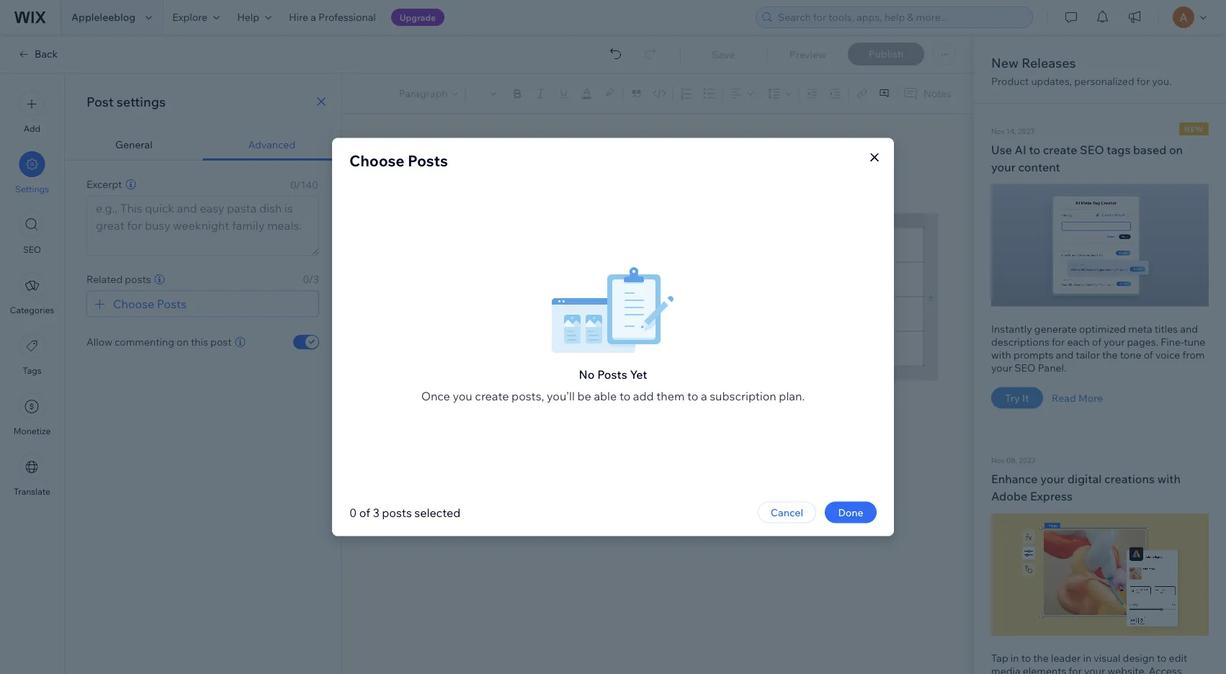 Task type: locate. For each thing, give the bounding box(es) containing it.
for inside tap in to the leader in visual design to edit media elements for your website. acces
[[1069, 665, 1082, 674]]

menu
[[0, 82, 64, 506]]

for left the you.
[[1137, 75, 1150, 88]]

on right based
[[1169, 142, 1183, 157]]

to right ai
[[1029, 142, 1041, 157]]

0 vertical spatial the
[[1103, 348, 1118, 361]]

0 vertical spatial 2023
[[1018, 126, 1035, 135]]

monetize button
[[13, 393, 51, 437]]

content
[[1019, 160, 1061, 174]]

posts
[[125, 273, 151, 286], [382, 505, 412, 520]]

optimized
[[1080, 322, 1126, 335]]

upgrade
[[400, 12, 436, 23]]

of down optimized
[[1092, 335, 1102, 348]]

add
[[633, 389, 654, 404]]

1 vertical spatial posts
[[157, 297, 187, 311]]

your down visual
[[1085, 665, 1106, 674]]

tune
[[1184, 335, 1206, 348]]

to left edit
[[1157, 652, 1167, 665]]

categories button
[[10, 272, 54, 316]]

create right you
[[475, 389, 509, 404]]

1 vertical spatial the
[[1034, 652, 1049, 665]]

posts,
[[512, 389, 544, 404]]

posts right 3
[[382, 505, 412, 520]]

1 vertical spatial for
[[1052, 335, 1065, 348]]

0 vertical spatial 0
[[290, 179, 296, 191]]

ai
[[1015, 142, 1027, 157]]

0 horizontal spatial in
[[1011, 652, 1019, 665]]

1 horizontal spatial in
[[1083, 652, 1092, 665]]

to right them
[[687, 389, 698, 404]]

create
[[1043, 142, 1078, 157], [475, 389, 509, 404]]

nov for nov 14, 2023
[[992, 126, 1005, 135]]

choose inside choose posts button
[[113, 297, 154, 311]]

of left 3
[[359, 505, 370, 520]]

0 horizontal spatial and
[[1056, 348, 1074, 361]]

0 horizontal spatial seo
[[23, 244, 41, 255]]

nov left 08,
[[992, 456, 1005, 465]]

0 vertical spatial seo
[[1080, 142, 1104, 157]]

1 horizontal spatial choose
[[349, 151, 405, 170]]

you'll
[[547, 389, 575, 404]]

2 horizontal spatial for
[[1137, 75, 1150, 88]]

1 horizontal spatial seo
[[1015, 361, 1036, 374]]

1 horizontal spatial create
[[1043, 142, 1078, 157]]

tap
[[992, 652, 1009, 665]]

0 horizontal spatial with
[[992, 348, 1012, 361]]

related
[[86, 273, 123, 286]]

express
[[1030, 489, 1073, 504]]

0 vertical spatial create
[[1043, 142, 1078, 157]]

create inside use ai to create seo tags based on your content
[[1043, 142, 1078, 157]]

0 vertical spatial choose posts
[[349, 151, 448, 170]]

2 vertical spatial posts
[[597, 367, 627, 382]]

0 horizontal spatial posts
[[157, 297, 187, 311]]

with
[[992, 348, 1012, 361], [1158, 472, 1181, 486]]

0 horizontal spatial choose posts
[[113, 297, 187, 311]]

with inside "nov 08, 2023 enhance your digital creations with adobe express"
[[1158, 472, 1181, 486]]

Add a Catchy Title text field
[[391, 137, 909, 162]]

08,
[[1007, 456, 1017, 465]]

design
[[1123, 652, 1155, 665]]

upgrade button
[[391, 9, 445, 26]]

you
[[453, 389, 473, 404]]

seo down prompts
[[1015, 361, 1036, 374]]

nov inside "nov 08, 2023 enhance your digital creations with adobe express"
[[992, 456, 1005, 465]]

1 nov from the top
[[992, 126, 1005, 135]]

post settings
[[86, 93, 166, 110]]

seo
[[1080, 142, 1104, 157], [23, 244, 41, 255], [1015, 361, 1036, 374]]

1 vertical spatial choose
[[113, 297, 154, 311]]

1 vertical spatial on
[[177, 336, 189, 348]]

a right them
[[701, 389, 707, 404]]

nov left 14,
[[992, 126, 1005, 135]]

settings
[[15, 184, 49, 195]]

1 vertical spatial with
[[1158, 472, 1181, 486]]

a right hire
[[311, 11, 316, 23]]

0 vertical spatial with
[[992, 348, 1012, 361]]

tab list
[[65, 130, 341, 161]]

140
[[301, 179, 318, 191]]

create up content
[[1043, 142, 1078, 157]]

posts inside no posts yet once you create posts, you'll be able to add them to a subscription plan.
[[597, 367, 627, 382]]

in left visual
[[1083, 652, 1092, 665]]

0 horizontal spatial for
[[1052, 335, 1065, 348]]

translate button
[[14, 454, 50, 497]]

1 horizontal spatial a
[[701, 389, 707, 404]]

1 horizontal spatial with
[[1158, 472, 1181, 486]]

1 horizontal spatial the
[[1103, 348, 1118, 361]]

0 vertical spatial nov
[[992, 126, 1005, 135]]

advanced button
[[203, 130, 341, 161]]

on left "this"
[[177, 336, 189, 348]]

1 horizontal spatial choose posts
[[349, 151, 448, 170]]

1 vertical spatial posts
[[382, 505, 412, 520]]

post
[[86, 93, 114, 110]]

based
[[1134, 142, 1167, 157]]

them
[[657, 389, 685, 404]]

0 left 3
[[349, 505, 357, 520]]

each
[[1068, 335, 1090, 348]]

your inside use ai to create seo tags based on your content
[[992, 160, 1016, 174]]

allow
[[86, 336, 112, 348]]

2023 right 08,
[[1019, 456, 1036, 465]]

0
[[290, 179, 296, 191], [349, 505, 357, 520]]

with right creations
[[1158, 472, 1181, 486]]

seo left tags on the top of page
[[1080, 142, 1104, 157]]

try it
[[1005, 392, 1029, 404]]

new releases product updates, personalized for you.
[[992, 54, 1172, 88]]

0 horizontal spatial choose
[[113, 297, 154, 311]]

None text field
[[377, 183, 939, 515]]

creations
[[1105, 472, 1155, 486]]

1 vertical spatial seo
[[23, 244, 41, 255]]

0 horizontal spatial the
[[1034, 652, 1049, 665]]

your down use
[[992, 160, 1016, 174]]

2023 for nov 08, 2023 enhance your digital creations with adobe express
[[1019, 456, 1036, 465]]

seo up categories button at left top
[[23, 244, 41, 255]]

to
[[1029, 142, 1041, 157], [620, 389, 631, 404], [687, 389, 698, 404], [1022, 652, 1031, 665], [1157, 652, 1167, 665]]

1 vertical spatial 2023
[[1019, 456, 1036, 465]]

1 vertical spatial nov
[[992, 456, 1005, 465]]

read
[[1052, 392, 1076, 404]]

for inside new releases product updates, personalized for you.
[[1137, 75, 1150, 88]]

1 in from the left
[[1011, 652, 1019, 665]]

choose posts
[[349, 151, 448, 170], [113, 297, 187, 311]]

0 horizontal spatial a
[[311, 11, 316, 23]]

tailor
[[1076, 348, 1100, 361]]

use ai to create seo tags based on your content
[[992, 142, 1183, 174]]

1 vertical spatial a
[[701, 389, 707, 404]]

1 horizontal spatial posts
[[408, 151, 448, 170]]

instantly generate optimized meta titles and descriptions for each of your pages. fine-tune with prompts and tailor the tone of voice from your seo panel.
[[992, 322, 1206, 374]]

tone
[[1120, 348, 1142, 361]]

leader
[[1051, 652, 1081, 665]]

1 horizontal spatial on
[[1169, 142, 1183, 157]]

for down leader
[[1069, 665, 1082, 674]]

1 vertical spatial 0
[[349, 505, 357, 520]]

0 vertical spatial and
[[1181, 322, 1198, 335]]

and up panel.
[[1056, 348, 1074, 361]]

2 vertical spatial for
[[1069, 665, 1082, 674]]

in
[[1011, 652, 1019, 665], [1083, 652, 1092, 665]]

translate
[[14, 486, 50, 497]]

more
[[1079, 392, 1104, 404]]

2023 right 14,
[[1018, 126, 1035, 135]]

meta
[[1129, 322, 1153, 335]]

and up tune
[[1181, 322, 1198, 335]]

of down pages.
[[1144, 348, 1154, 361]]

0 horizontal spatial on
[[177, 336, 189, 348]]

settings
[[117, 93, 166, 110]]

posts up choose posts button
[[125, 273, 151, 286]]

seo inside button
[[23, 244, 41, 255]]

of
[[1092, 335, 1102, 348], [1144, 348, 1154, 361], [359, 505, 370, 520]]

0 vertical spatial for
[[1137, 75, 1150, 88]]

tap in to the leader in visual design to edit media elements for your website. acces
[[992, 652, 1194, 674]]

be
[[578, 389, 591, 404]]

cancel
[[771, 506, 803, 519]]

0 horizontal spatial 0
[[290, 179, 296, 191]]

0 vertical spatial posts
[[125, 273, 151, 286]]

your up express
[[1041, 472, 1065, 486]]

2 nov from the top
[[992, 456, 1005, 465]]

for down 'generate'
[[1052, 335, 1065, 348]]

1 horizontal spatial 0
[[349, 505, 357, 520]]

1 horizontal spatial for
[[1069, 665, 1082, 674]]

generate
[[1035, 322, 1077, 335]]

choose
[[349, 151, 405, 170], [113, 297, 154, 311]]

selected
[[415, 505, 461, 520]]

with down descriptions
[[992, 348, 1012, 361]]

the up elements
[[1034, 652, 1049, 665]]

2 horizontal spatial seo
[[1080, 142, 1104, 157]]

in up "media"
[[1011, 652, 1019, 665]]

2 horizontal spatial posts
[[597, 367, 627, 382]]

nov
[[992, 126, 1005, 135], [992, 456, 1005, 465]]

1 vertical spatial create
[[475, 389, 509, 404]]

nov for nov 08, 2023 enhance your digital creations with adobe express
[[992, 456, 1005, 465]]

from
[[1183, 348, 1205, 361]]

1 horizontal spatial of
[[1092, 335, 1102, 348]]

prompts
[[1014, 348, 1054, 361]]

the left tone
[[1103, 348, 1118, 361]]

allow commenting on this post
[[86, 336, 232, 348]]

1 vertical spatial choose posts
[[113, 297, 187, 311]]

3
[[373, 505, 380, 520]]

0 horizontal spatial create
[[475, 389, 509, 404]]

0/3
[[303, 273, 319, 286]]

visual
[[1094, 652, 1121, 665]]

0 vertical spatial on
[[1169, 142, 1183, 157]]

posts
[[408, 151, 448, 170], [157, 297, 187, 311], [597, 367, 627, 382]]

2 vertical spatial seo
[[1015, 361, 1036, 374]]

2023 inside "nov 08, 2023 enhance your digital creations with adobe express"
[[1019, 456, 1036, 465]]

0 left 140
[[290, 179, 296, 191]]



Task type: vqa. For each thing, say whether or not it's contained in the screenshot.
the 2. add recipients link
no



Task type: describe. For each thing, give the bounding box(es) containing it.
professional
[[318, 11, 376, 23]]

0 vertical spatial a
[[311, 11, 316, 23]]

adobe
[[992, 489, 1028, 504]]

read more
[[1052, 392, 1104, 404]]

commenting
[[115, 336, 174, 348]]

new
[[992, 54, 1019, 71]]

panel.
[[1038, 361, 1067, 374]]

settings button
[[15, 151, 49, 195]]

product
[[992, 75, 1029, 88]]

1 horizontal spatial posts
[[382, 505, 412, 520]]

once
[[421, 389, 450, 404]]

14,
[[1007, 126, 1016, 135]]

choose posts inside button
[[113, 297, 187, 311]]

your down optimized
[[1104, 335, 1125, 348]]

the inside tap in to the leader in visual design to edit media elements for your website. acces
[[1034, 652, 1049, 665]]

plan.
[[779, 389, 805, 404]]

website.
[[1108, 665, 1147, 674]]

personalized
[[1075, 75, 1135, 88]]

2023 for nov 14, 2023
[[1018, 126, 1035, 135]]

help
[[237, 11, 259, 23]]

fine-
[[1161, 335, 1184, 348]]

hire a professional
[[289, 11, 376, 23]]

instantly
[[992, 322, 1032, 335]]

0 vertical spatial posts
[[408, 151, 448, 170]]

voice
[[1156, 348, 1181, 361]]

read more link
[[1052, 392, 1104, 405]]

this
[[191, 336, 208, 348]]

enhance
[[992, 472, 1038, 486]]

your inside tap in to the leader in visual design to edit media elements for your website. acces
[[1085, 665, 1106, 674]]

media
[[992, 665, 1021, 674]]

it
[[1023, 392, 1029, 404]]

back
[[35, 48, 58, 60]]

edit
[[1169, 652, 1188, 665]]

0 for 0 / 140
[[290, 179, 296, 191]]

appleleeblog
[[71, 11, 136, 23]]

try
[[1005, 392, 1020, 404]]

tab list containing general
[[65, 130, 341, 161]]

monetize
[[13, 426, 51, 437]]

related posts
[[86, 273, 151, 286]]

back button
[[17, 48, 58, 61]]

hire
[[289, 11, 308, 23]]

hire a professional link
[[280, 0, 385, 35]]

posts inside choose posts button
[[157, 297, 187, 311]]

use
[[992, 142, 1012, 157]]

tags
[[1107, 142, 1131, 157]]

nov 14, 2023
[[992, 126, 1035, 135]]

a inside no posts yet once you create posts, you'll be able to add them to a subscription plan.
[[701, 389, 707, 404]]

the inside instantly generate optimized meta titles and descriptions for each of your pages. fine-tune with prompts and tailor the tone of voice from your seo panel.
[[1103, 348, 1118, 361]]

1 horizontal spatial and
[[1181, 322, 1198, 335]]

0 horizontal spatial of
[[359, 505, 370, 520]]

try it link
[[992, 387, 1043, 409]]

0 horizontal spatial posts
[[125, 273, 151, 286]]

pages.
[[1127, 335, 1159, 348]]

done button
[[825, 502, 877, 524]]

add
[[24, 123, 40, 134]]

choose posts button
[[92, 295, 187, 313]]

on inside use ai to create seo tags based on your content
[[1169, 142, 1183, 157]]

cancel button
[[758, 502, 816, 524]]

new
[[1185, 124, 1204, 133]]

1 vertical spatial and
[[1056, 348, 1074, 361]]

to up elements
[[1022, 652, 1031, 665]]

Search for tools, apps, help & more... field
[[774, 7, 1028, 27]]

2 horizontal spatial of
[[1144, 348, 1154, 361]]

your down descriptions
[[992, 361, 1013, 374]]

0 for 0 of 3 posts selected
[[349, 505, 357, 520]]

tags
[[23, 365, 42, 376]]

seo button
[[19, 212, 45, 255]]

no
[[579, 367, 595, 382]]

digital
[[1068, 472, 1102, 486]]

elements
[[1023, 665, 1067, 674]]

add button
[[19, 91, 45, 134]]

to inside use ai to create seo tags based on your content
[[1029, 142, 1041, 157]]

0 vertical spatial choose
[[349, 151, 405, 170]]

updates,
[[1031, 75, 1072, 88]]

with inside instantly generate optimized meta titles and descriptions for each of your pages. fine-tune with prompts and tailor the tone of voice from your seo panel.
[[992, 348, 1012, 361]]

help button
[[229, 0, 280, 35]]

done
[[838, 506, 864, 519]]

explore
[[172, 11, 208, 23]]

seo inside instantly generate optimized meta titles and descriptions for each of your pages. fine-tune with prompts and tailor the tone of voice from your seo panel.
[[1015, 361, 1036, 374]]

to left add
[[620, 389, 631, 404]]

for inside instantly generate optimized meta titles and descriptions for each of your pages. fine-tune with prompts and tailor the tone of voice from your seo panel.
[[1052, 335, 1065, 348]]

2 in from the left
[[1083, 652, 1092, 665]]

excerpt
[[86, 178, 122, 191]]

your inside "nov 08, 2023 enhance your digital creations with adobe express"
[[1041, 472, 1065, 486]]

subscription
[[710, 389, 777, 404]]

general
[[115, 138, 152, 151]]

you.
[[1152, 75, 1172, 88]]

menu containing add
[[0, 82, 64, 506]]

titles
[[1155, 322, 1178, 335]]

able
[[594, 389, 617, 404]]

releases
[[1022, 54, 1076, 71]]

yet
[[630, 367, 647, 382]]

seo inside use ai to create seo tags based on your content
[[1080, 142, 1104, 157]]

no posts yet once you create posts, you'll be able to add them to a subscription plan.
[[421, 367, 805, 404]]

general button
[[65, 130, 203, 161]]

create inside no posts yet once you create posts, you'll be able to add them to a subscription plan.
[[475, 389, 509, 404]]

Excerpt text field
[[87, 196, 318, 255]]

post
[[210, 336, 232, 348]]

/
[[296, 179, 301, 191]]



